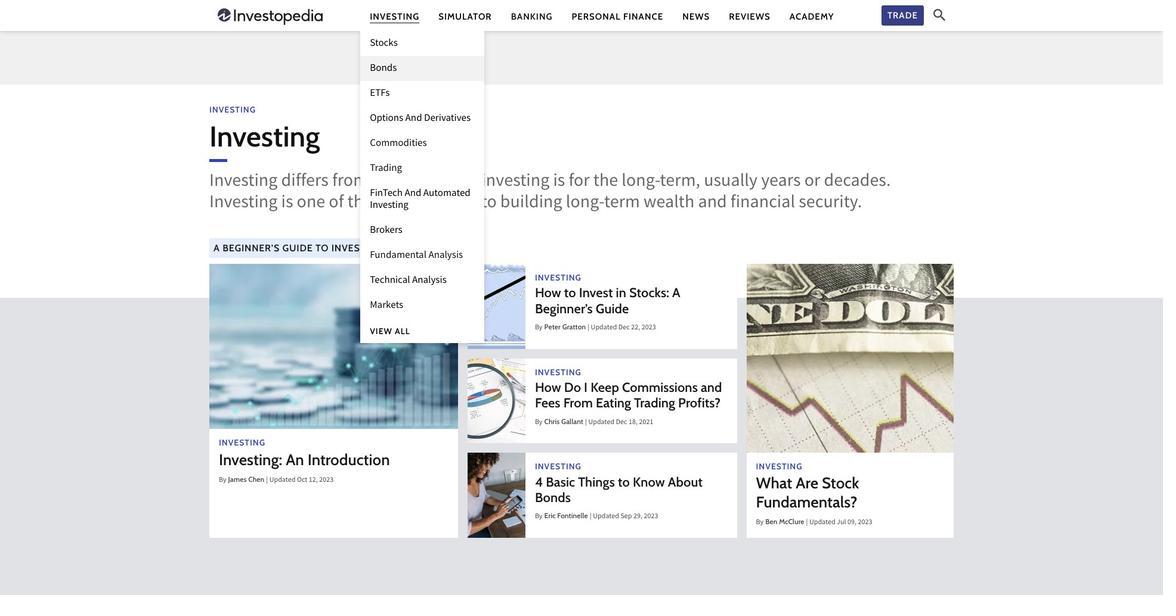 Task type: describe. For each thing, give the bounding box(es) containing it.
by inside '4 basic things to know about bonds by eric fontinelle updated sep 29, 2023'
[[535, 512, 543, 523]]

investing in stocks: how to start for beginners image
[[468, 264, 525, 349]]

of
[[329, 190, 344, 218]]

1 horizontal spatial is
[[553, 169, 565, 196]]

to inside how to invest in stocks: a beginner's guide by peter gratton updated dec 22, 2023
[[564, 285, 576, 301]]

2021
[[639, 417, 654, 429]]

and inside how do i keep commissions and fees from eating trading profits? by chris gallant updated dec 18, 2021
[[701, 380, 722, 396]]

dec inside how to invest in stocks: a beginner's guide by peter gratton updated dec 22, 2023
[[618, 323, 630, 334]]

for
[[569, 169, 590, 196]]

stocks:
[[629, 285, 669, 301]]

investing differs from trading in that investing is for the long-term, usually years or decades. investing is one of the key strategies to building long-term wealth and financial security.
[[209, 169, 891, 218]]

are
[[796, 474, 818, 494]]

investing:
[[219, 451, 282, 470]]

do
[[564, 380, 581, 396]]

22,
[[631, 323, 640, 334]]

trading
[[372, 169, 426, 196]]

2023 inside '4 basic things to know about bonds by eric fontinelle updated sep 29, 2023'
[[644, 512, 658, 523]]

news
[[682, 11, 710, 22]]

what are stock fundamentals? by ben mcclure updated jul 09, 2023
[[756, 474, 872, 529]]

brokers
[[370, 224, 402, 239]]

about
[[668, 475, 703, 491]]

decades.
[[824, 169, 891, 196]]

term,
[[660, 169, 700, 196]]

academy
[[790, 11, 834, 22]]

chris
[[544, 417, 560, 426]]

fintech and automated investing
[[370, 187, 471, 214]]

0 horizontal spatial a
[[214, 243, 220, 254]]

investing: an introduction by james chen updated oct 12, 2023
[[219, 451, 390, 487]]

0 horizontal spatial investing link
[[209, 104, 256, 115]]

1 horizontal spatial long-
[[622, 169, 660, 196]]

fintech
[[370, 187, 403, 202]]

by inside what are stock fundamentals? by ben mcclure updated jul 09, 2023
[[756, 518, 764, 529]]

academy link
[[790, 10, 834, 23]]

4 basic things to know about bonds by eric fontinelle updated sep 29, 2023
[[535, 475, 703, 523]]

by inside how to invest in stocks: a beginner's guide by peter gratton updated dec 22, 2023
[[535, 323, 543, 334]]

brokers link
[[360, 218, 485, 243]]

analysis for fundamental analysis
[[429, 249, 463, 264]]

reviews
[[729, 11, 771, 22]]

bonds inside bonds link
[[370, 61, 397, 76]]

simulator link
[[439, 10, 492, 23]]

options
[[370, 112, 403, 126]]

introduction
[[308, 451, 390, 470]]

chen
[[248, 475, 264, 484]]

view
[[370, 326, 392, 337]]

gallant
[[561, 417, 583, 426]]

commissions
[[622, 380, 698, 396]]

trading link
[[360, 156, 485, 181]]

investing
[[482, 169, 550, 196]]

oct
[[297, 475, 307, 487]]

technical analysis link
[[360, 268, 485, 293]]

search image
[[934, 9, 945, 21]]

reviews link
[[729, 10, 771, 23]]

from
[[564, 396, 593, 412]]

news link
[[682, 10, 710, 23]]

0 vertical spatial investing link
[[370, 10, 419, 23]]

ben
[[765, 518, 778, 527]]

fintech and automated investing link
[[360, 181, 485, 218]]

updated inside 'investing: an introduction by james chen updated oct 12, 2023'
[[269, 475, 296, 487]]

automated
[[423, 187, 471, 202]]

investing journey image
[[209, 264, 458, 430]]

sep
[[621, 512, 632, 523]]

what
[[756, 474, 792, 494]]

banking link
[[511, 10, 553, 23]]

in inside how to invest in stocks: a beginner's guide by peter gratton updated dec 22, 2023
[[616, 285, 626, 301]]

peter
[[544, 323, 561, 332]]

stocks
[[370, 36, 398, 51]]

markets
[[370, 299, 403, 314]]

building
[[500, 190, 562, 218]]

view all link
[[360, 319, 485, 344]]

and inside investing differs from trading in that investing is for the long-term, usually years or decades. investing is one of the key strategies to building long-term wealth and financial security.
[[698, 190, 727, 218]]

simulator
[[439, 11, 492, 22]]

bonds inside '4 basic things to know about bonds by eric fontinelle updated sep 29, 2023'
[[535, 490, 571, 506]]

i
[[584, 380, 588, 396]]

banking
[[511, 11, 553, 22]]

james
[[228, 475, 247, 484]]

an
[[286, 451, 304, 470]]

eating
[[596, 396, 631, 412]]

fundamental
[[370, 249, 427, 264]]

how do i keep commissions and fees from eating trading profits? by chris gallant updated dec 18, 2021
[[535, 380, 722, 429]]

how to invest in stocks: a beginner's guide by peter gratton updated dec 22, 2023
[[535, 285, 680, 334]]

financial
[[731, 190, 795, 218]]

0 vertical spatial beginner's
[[223, 243, 280, 254]]

security.
[[799, 190, 862, 218]]

1 horizontal spatial the
[[593, 169, 618, 196]]

fontinelle
[[557, 512, 588, 521]]

know
[[633, 475, 665, 491]]

fundamental analysis link
[[360, 243, 485, 268]]

usually
[[704, 169, 758, 196]]

markets link
[[360, 293, 485, 319]]

commodities
[[370, 137, 427, 152]]

0 horizontal spatial the
[[347, 190, 372, 218]]

woman working on her finances at home on her smart phone image
[[468, 453, 525, 538]]



Task type: vqa. For each thing, say whether or not it's contained in the screenshot.


Task type: locate. For each thing, give the bounding box(es) containing it.
1 vertical spatial guide
[[596, 301, 629, 317]]

to down one
[[316, 243, 329, 254]]

keep
[[591, 380, 619, 396]]

updated inside how do i keep commissions and fees from eating trading profits? by chris gallant updated dec 18, 2021
[[588, 417, 615, 429]]

updated left jul
[[809, 518, 836, 529]]

bonds down stocks
[[370, 61, 397, 76]]

2023 inside what are stock fundamentals? by ben mcclure updated jul 09, 2023
[[858, 518, 872, 529]]

0 vertical spatial guide
[[282, 243, 313, 254]]

dec inside how do i keep commissions and fees from eating trading profits? by chris gallant updated dec 18, 2021
[[616, 417, 627, 429]]

investing link
[[370, 10, 419, 23], [209, 104, 256, 115]]

29,
[[634, 512, 642, 523]]

guide down one
[[282, 243, 313, 254]]

0 vertical spatial dec
[[618, 323, 630, 334]]

is
[[553, 169, 565, 196], [281, 190, 293, 218]]

how inside how to invest in stocks: a beginner's guide by peter gratton updated dec 22, 2023
[[535, 285, 561, 301]]

0 horizontal spatial guide
[[282, 243, 313, 254]]

by left "peter" at left bottom
[[535, 323, 543, 334]]

the right of
[[347, 190, 372, 218]]

and right key
[[405, 187, 421, 202]]

2023 inside 'investing: an introduction by james chen updated oct 12, 2023'
[[319, 475, 334, 487]]

2023 right 09, on the bottom right of the page
[[858, 518, 872, 529]]

dec left 18, at the bottom right of page
[[616, 417, 627, 429]]

how left do
[[535, 380, 561, 396]]

and right wealth
[[698, 190, 727, 218]]

1 horizontal spatial trading
[[634, 396, 675, 412]]

dec
[[618, 323, 630, 334], [616, 417, 627, 429]]

key
[[376, 190, 402, 218]]

1 vertical spatial bonds
[[535, 490, 571, 506]]

0 vertical spatial analysis
[[429, 249, 463, 264]]

by inside how do i keep commissions and fees from eating trading profits? by chris gallant updated dec 18, 2021
[[535, 417, 543, 429]]

how
[[535, 285, 561, 301], [535, 380, 561, 396]]

updated right gratton
[[591, 323, 617, 334]]

updated inside '4 basic things to know about bonds by eric fontinelle updated sep 29, 2023'
[[593, 512, 619, 523]]

is left for
[[553, 169, 565, 196]]

fees
[[535, 396, 561, 412]]

bonds link
[[360, 56, 485, 81]]

guide inside how to invest in stocks: a beginner's guide by peter gratton updated dec 22, 2023
[[596, 301, 629, 317]]

0 horizontal spatial long-
[[566, 190, 604, 218]]

and inside fintech and automated investing
[[405, 187, 421, 202]]

0 vertical spatial in
[[429, 169, 444, 196]]

by
[[535, 323, 543, 334], [535, 417, 543, 429], [219, 475, 226, 487], [535, 512, 543, 523], [756, 518, 764, 529]]

analysis
[[429, 249, 463, 264], [412, 274, 447, 289]]

to left invest
[[564, 285, 576, 301]]

1 vertical spatial in
[[616, 285, 626, 301]]

trading
[[370, 162, 402, 177], [634, 396, 675, 412]]

investing investing
[[209, 104, 320, 154]]

4
[[535, 475, 543, 491]]

to inside investing differs from trading in that investing is for the long-term, usually years or decades. investing is one of the key strategies to building long-term wealth and financial security.
[[481, 190, 497, 218]]

personal finance
[[572, 11, 663, 22]]

updated inside how to invest in stocks: a beginner's guide by peter gratton updated dec 22, 2023
[[591, 323, 617, 334]]

beginner's
[[223, 243, 280, 254], [535, 301, 593, 317]]

finance
[[623, 11, 663, 22]]

a inside how to invest in stocks: a beginner's guide by peter gratton updated dec 22, 2023
[[672, 285, 680, 301]]

1 vertical spatial dec
[[616, 417, 627, 429]]

how up "peter" at left bottom
[[535, 285, 561, 301]]

guide left stocks:
[[596, 301, 629, 317]]

invest
[[579, 285, 613, 301]]

by left james
[[219, 475, 226, 487]]

updated down eating at right bottom
[[588, 417, 615, 429]]

analysis up markets link
[[412, 274, 447, 289]]

1 vertical spatial analysis
[[412, 274, 447, 289]]

profits?
[[678, 396, 721, 412]]

1 vertical spatial a
[[672, 285, 680, 301]]

one
[[297, 190, 325, 218]]

technical analysis
[[370, 274, 447, 289]]

18,
[[629, 417, 638, 429]]

2023 right "12,"
[[319, 475, 334, 487]]

investing
[[370, 11, 419, 22], [209, 104, 256, 115], [209, 119, 320, 154], [209, 169, 278, 196], [209, 190, 278, 218], [370, 199, 409, 214], [331, 243, 383, 254]]

to right that
[[481, 190, 497, 218]]

1 how from the top
[[535, 285, 561, 301]]

from
[[332, 169, 368, 196]]

eric
[[544, 512, 556, 521]]

1 horizontal spatial beginner's
[[535, 301, 593, 317]]

derivatives
[[424, 112, 471, 126]]

long-
[[622, 169, 660, 196], [566, 190, 604, 218]]

1 vertical spatial beginner's
[[535, 301, 593, 317]]

09,
[[848, 518, 857, 529]]

stocks link
[[360, 31, 485, 56]]

investing inside fintech and automated investing
[[370, 199, 409, 214]]

trading up fintech
[[370, 162, 402, 177]]

or
[[805, 169, 821, 196]]

things
[[578, 475, 615, 491]]

gratton
[[562, 323, 586, 332]]

years
[[761, 169, 801, 196]]

in
[[429, 169, 444, 196], [616, 285, 626, 301]]

a beginner's guide to investing
[[214, 243, 383, 254]]

trading inside trading link
[[370, 162, 402, 177]]

the right for
[[593, 169, 618, 196]]

to inside '4 basic things to know about bonds by eric fontinelle updated sep 29, 2023'
[[618, 475, 630, 491]]

2023 right 22,
[[642, 323, 656, 334]]

dec left 22,
[[618, 323, 630, 334]]

0 vertical spatial trading
[[370, 162, 402, 177]]

is left one
[[281, 190, 293, 218]]

term
[[604, 190, 640, 218]]

personal
[[572, 11, 621, 22]]

bonds up eric
[[535, 490, 571, 506]]

mcclure
[[779, 518, 804, 527]]

analysis up technical analysis link
[[429, 249, 463, 264]]

by inside 'investing: an introduction by james chen updated oct 12, 2023'
[[219, 475, 226, 487]]

by left eric
[[535, 512, 543, 523]]

stock
[[822, 474, 859, 494]]

updated
[[591, 323, 617, 334], [588, 417, 615, 429], [269, 475, 296, 487], [593, 512, 619, 523], [809, 518, 836, 529]]

all
[[395, 326, 410, 337]]

basic
[[546, 475, 575, 491]]

differs
[[281, 169, 329, 196]]

technical
[[370, 274, 410, 289]]

1 horizontal spatial bonds
[[535, 490, 571, 506]]

by left ben
[[756, 518, 764, 529]]

analysis for technical analysis
[[412, 274, 447, 289]]

how for fees
[[535, 380, 561, 396]]

guide
[[282, 243, 313, 254], [596, 301, 629, 317]]

and up commodities link at left
[[405, 112, 422, 126]]

commodities link
[[360, 131, 485, 156]]

that
[[447, 169, 478, 196]]

trade link
[[882, 5, 924, 26]]

fundamentals?
[[756, 493, 858, 512]]

to
[[481, 190, 497, 218], [316, 243, 329, 254], [564, 285, 576, 301], [618, 475, 630, 491]]

1 vertical spatial how
[[535, 380, 561, 396]]

options and derivatives link
[[360, 106, 485, 131]]

how for beginner's
[[535, 285, 561, 301]]

trading inside how do i keep commissions and fees from eating trading profits? by chris gallant updated dec 18, 2021
[[634, 396, 675, 412]]

0 horizontal spatial trading
[[370, 162, 402, 177]]

0 horizontal spatial beginner's
[[223, 243, 280, 254]]

1 horizontal spatial a
[[672, 285, 680, 301]]

options and derivatives
[[370, 112, 471, 126]]

1 vertical spatial investing link
[[209, 104, 256, 115]]

trading up the 2021
[[634, 396, 675, 412]]

jul
[[837, 518, 846, 529]]

investopedia homepage image
[[218, 7, 323, 26]]

2 how from the top
[[535, 380, 561, 396]]

2023 right 29,
[[644, 512, 658, 523]]

1 horizontal spatial investing link
[[370, 10, 419, 23]]

0 horizontal spatial bonds
[[370, 61, 397, 76]]

1 horizontal spatial guide
[[596, 301, 629, 317]]

strategies
[[405, 190, 478, 218]]

0 horizontal spatial is
[[281, 190, 293, 218]]

1 horizontal spatial in
[[616, 285, 626, 301]]

0 vertical spatial bonds
[[370, 61, 397, 76]]

in inside investing differs from trading in that investing is for the long-term, usually years or decades. investing is one of the key strategies to building long-term wealth and financial security.
[[429, 169, 444, 196]]

0 horizontal spatial in
[[429, 169, 444, 196]]

bonds
[[370, 61, 397, 76], [535, 490, 571, 506]]

etfs
[[370, 86, 390, 101]]

and right commissions
[[701, 380, 722, 396]]

1 vertical spatial trading
[[634, 396, 675, 412]]

etfs link
[[360, 81, 485, 106]]

view all
[[370, 326, 410, 337]]

by left chris
[[535, 417, 543, 429]]

fundamental analysis
[[370, 249, 463, 264]]

updated left oct
[[269, 475, 296, 487]]

how inside how do i keep commissions and fees from eating trading profits? by chris gallant updated dec 18, 2021
[[535, 380, 561, 396]]

0 vertical spatial a
[[214, 243, 220, 254]]

0 vertical spatial how
[[535, 285, 561, 301]]

to left the know on the bottom of page
[[618, 475, 630, 491]]

2023 inside how to invest in stocks: a beginner's guide by peter gratton updated dec 22, 2023
[[642, 323, 656, 334]]

investing inside investing investing
[[209, 104, 256, 115]]

updated inside what are stock fundamentals? by ben mcclure updated jul 09, 2023
[[809, 518, 836, 529]]

beginner's inside how to invest in stocks: a beginner's guide by peter gratton updated dec 22, 2023
[[535, 301, 593, 317]]

updated left sep
[[593, 512, 619, 523]]

wealth
[[644, 190, 695, 218]]



